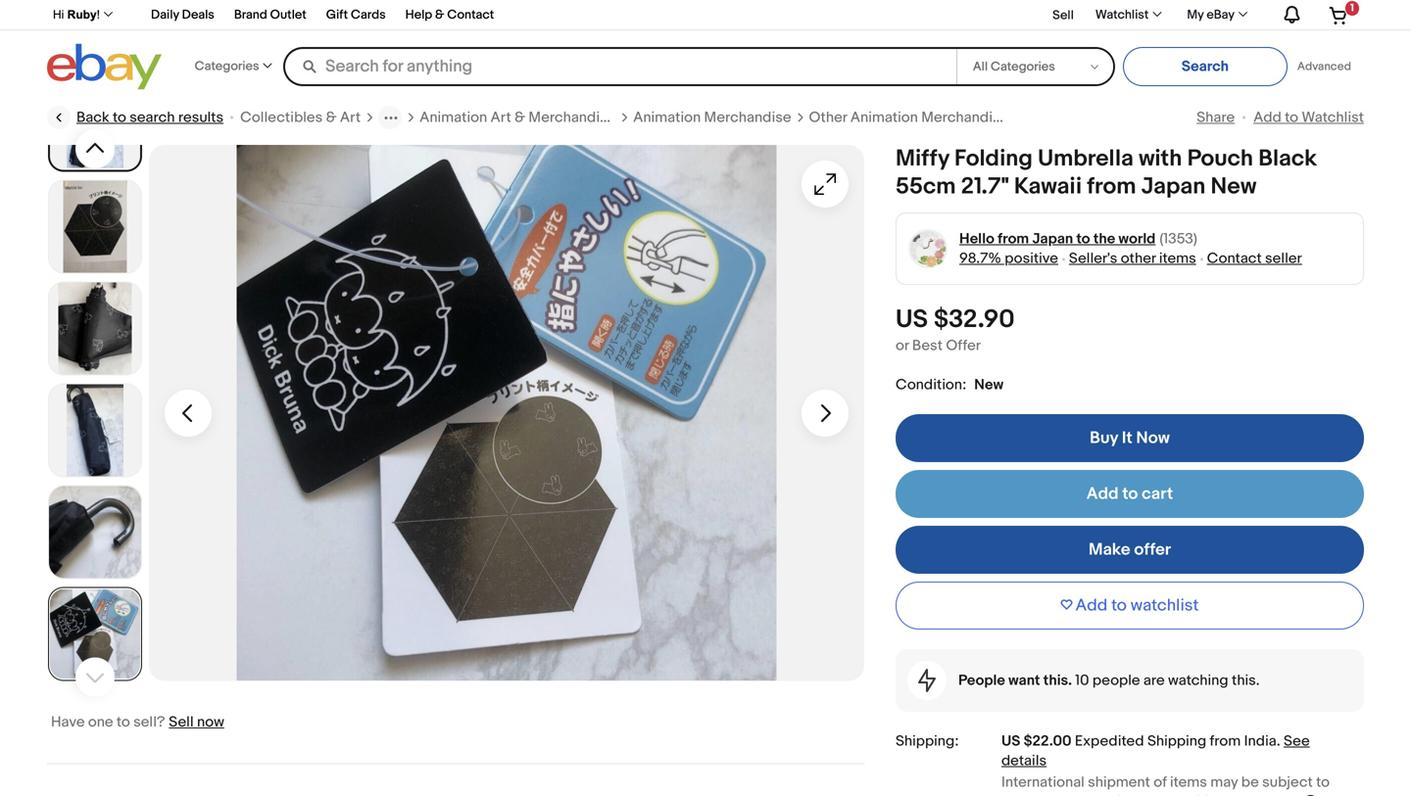 Task type: describe. For each thing, give the bounding box(es) containing it.
add to watchlist
[[1254, 109, 1365, 126]]

my
[[1188, 7, 1204, 23]]

positive
[[1005, 250, 1059, 268]]

animation for animation art & merchandise
[[420, 109, 487, 126]]

brand outlet link
[[234, 4, 307, 27]]

black
[[1259, 145, 1318, 173]]

or
[[896, 337, 909, 355]]

shipping
[[1148, 733, 1207, 751]]

animation for animation merchandise
[[633, 109, 701, 126]]

animation art & merchandise
[[420, 109, 616, 126]]

21.7"
[[961, 173, 1009, 201]]

contact seller link
[[1208, 250, 1303, 268]]

animation merchandise link
[[633, 108, 792, 127]]

seller's other items link
[[1069, 250, 1197, 268]]

watchlist
[[1131, 596, 1199, 617]]

people
[[1093, 673, 1141, 690]]

one
[[88, 714, 113, 732]]

1 vertical spatial japan
[[1033, 230, 1074, 248]]

98.7% positive link
[[960, 250, 1059, 268]]

new inside condition: new
[[975, 376, 1004, 394]]

now
[[1137, 428, 1170, 449]]

55cm
[[896, 173, 956, 201]]

add to watchlist button
[[896, 582, 1365, 630]]

my ebay link
[[1177, 3, 1257, 27]]

shipping:
[[896, 733, 959, 751]]

make offer
[[1089, 540, 1171, 561]]

picture 4 of 6 image
[[49, 385, 141, 477]]

0 horizontal spatial from
[[998, 230, 1030, 248]]

collectibles & art
[[240, 109, 361, 126]]

add to cart
[[1087, 484, 1174, 505]]

animation inside other animation merchandise link
[[851, 109, 918, 126]]

folding
[[955, 145, 1033, 173]]

account navigation
[[42, 0, 1365, 30]]

back
[[76, 109, 109, 126]]

add for add to watchlist
[[1076, 596, 1108, 617]]

to right one on the bottom of page
[[117, 714, 130, 732]]

are
[[1144, 673, 1165, 690]]

may
[[1211, 774, 1238, 792]]

ebay
[[1207, 7, 1235, 23]]

1 merchandise from the left
[[529, 109, 616, 126]]

seller's
[[1069, 250, 1118, 268]]

notifications image
[[1280, 5, 1303, 25]]

see details
[[1002, 733, 1310, 771]]

$22.00
[[1024, 733, 1072, 751]]

1
[[1351, 2, 1355, 14]]

shipment
[[1088, 774, 1151, 792]]

pouch
[[1188, 145, 1254, 173]]

with details__icon image
[[919, 670, 936, 693]]

gift
[[326, 7, 348, 23]]

have
[[51, 714, 85, 732]]

gift cards link
[[326, 4, 386, 27]]

watchlist link
[[1085, 3, 1171, 27]]

hi
[[53, 8, 64, 21]]

and
[[1142, 794, 1167, 797]]

$32.90
[[934, 305, 1015, 335]]

to inside add to cart link
[[1123, 484, 1138, 505]]

buy it now
[[1090, 428, 1170, 449]]

collectibles
[[240, 109, 323, 126]]

other
[[809, 109, 847, 126]]

ebay home image
[[47, 43, 162, 90]]

seller
[[1266, 250, 1303, 268]]

contact inside 'link'
[[447, 7, 494, 23]]

miffy
[[896, 145, 950, 173]]

share
[[1197, 109, 1235, 126]]

banner containing daily deals
[[42, 0, 1365, 95]]

98.7%
[[960, 250, 1002, 268]]

other animation merchandise
[[809, 109, 1009, 126]]

98.7% positive
[[960, 250, 1059, 268]]

us $32.90 or best offer
[[896, 305, 1015, 355]]

share button
[[1197, 109, 1235, 126]]

sell now link
[[169, 714, 224, 732]]

.
[[1277, 733, 1281, 751]]

be
[[1242, 774, 1260, 792]]

10
[[1076, 673, 1090, 690]]

details
[[1002, 753, 1047, 771]]

brand
[[234, 7, 267, 23]]

of
[[1154, 774, 1167, 792]]

search
[[130, 109, 175, 126]]

(1353)
[[1160, 230, 1198, 248]]

see
[[1284, 733, 1310, 751]]

subject
[[1263, 774, 1313, 792]]

new inside miffy folding umbrella with pouch black 55cm 21.7" kawaii from japan new
[[1211, 173, 1257, 201]]

sell?
[[133, 714, 165, 732]]

to left the
[[1077, 230, 1091, 248]]

contact seller
[[1208, 250, 1303, 268]]

us $22.00 expedited shipping from india .
[[1002, 733, 1284, 751]]

3 merchandise from the left
[[922, 109, 1009, 126]]

with
[[1139, 145, 1183, 173]]



Task type: locate. For each thing, give the bounding box(es) containing it.
to inside add to watchlist button
[[1112, 596, 1127, 617]]

watching
[[1168, 673, 1229, 690]]

0 vertical spatial contact
[[447, 7, 494, 23]]

us for $32.90
[[896, 305, 928, 335]]

merchandise
[[529, 109, 616, 126], [704, 109, 792, 126], [922, 109, 1009, 126]]

0 horizontal spatial watchlist
[[1096, 7, 1149, 23]]

& for collectibles
[[326, 109, 337, 126]]

other
[[1121, 250, 1156, 268]]

0 horizontal spatial this.
[[1044, 673, 1072, 690]]

1 horizontal spatial animation
[[633, 109, 701, 126]]

1 art from the left
[[340, 109, 361, 126]]

from left "india"
[[1210, 733, 1241, 751]]

us inside 'us $32.90 or best offer'
[[896, 305, 928, 335]]

0 horizontal spatial us
[[896, 305, 928, 335]]

0 vertical spatial items
[[1160, 250, 1197, 268]]

ruby
[[67, 8, 97, 21]]

merchandise down search for anything text field
[[529, 109, 616, 126]]

international shipment of items may be subject to customs processing and additional charges.
[[1002, 774, 1330, 797]]

processing
[[1063, 794, 1139, 797]]

items down (1353)
[[1160, 250, 1197, 268]]

best
[[913, 337, 943, 355]]

hi ruby !
[[53, 8, 100, 21]]

to inside back to search results link
[[113, 109, 126, 126]]

watchlist down advanced link
[[1302, 109, 1365, 126]]

international
[[1002, 774, 1085, 792]]

sell link
[[1044, 8, 1083, 23]]

0 vertical spatial japan
[[1142, 173, 1206, 201]]

art
[[340, 109, 361, 126], [491, 109, 511, 126]]

picture 3 of 6 image
[[49, 283, 141, 375]]

0 vertical spatial from
[[1087, 173, 1137, 201]]

to inside international shipment of items may be subject to customs processing and additional charges.
[[1317, 774, 1330, 792]]

from inside miffy folding umbrella with pouch black 55cm 21.7" kawaii from japan new
[[1087, 173, 1137, 201]]

results
[[178, 109, 224, 126]]

world
[[1119, 230, 1156, 248]]

banner
[[42, 0, 1365, 95]]

new
[[1211, 173, 1257, 201], [975, 376, 1004, 394]]

want
[[1009, 673, 1041, 690]]

1 vertical spatial contact
[[1208, 250, 1262, 268]]

other animation merchandise link
[[809, 108, 1009, 127]]

add inside add to watchlist button
[[1076, 596, 1108, 617]]

us for $22.00
[[1002, 733, 1021, 751]]

0 horizontal spatial animation
[[420, 109, 487, 126]]

watchlist right sell link
[[1096, 7, 1149, 23]]

0 vertical spatial watchlist
[[1096, 7, 1149, 23]]

add to watchlist link
[[1254, 109, 1365, 126]]

add left cart
[[1087, 484, 1119, 505]]

sell inside account navigation
[[1053, 8, 1074, 23]]

2 horizontal spatial animation
[[851, 109, 918, 126]]

1 vertical spatial new
[[975, 376, 1004, 394]]

seller's other items
[[1069, 250, 1197, 268]]

sell left watchlist link
[[1053, 8, 1074, 23]]

2 horizontal spatial &
[[515, 109, 525, 126]]

0 horizontal spatial merchandise
[[529, 109, 616, 126]]

add for add to cart
[[1087, 484, 1119, 505]]

cart
[[1142, 484, 1174, 505]]

to
[[113, 109, 126, 126], [1285, 109, 1299, 126], [1077, 230, 1091, 248], [1123, 484, 1138, 505], [1112, 596, 1127, 617], [117, 714, 130, 732], [1317, 774, 1330, 792]]

1 horizontal spatial us
[[1002, 733, 1021, 751]]

this.
[[1044, 673, 1072, 690], [1232, 673, 1260, 690]]

charges.
[[1240, 794, 1298, 797]]

1 vertical spatial add
[[1087, 484, 1119, 505]]

items inside international shipment of items may be subject to customs processing and additional charges.
[[1170, 774, 1208, 792]]

1 horizontal spatial japan
[[1142, 173, 1206, 201]]

0 vertical spatial sell
[[1053, 8, 1074, 23]]

0 horizontal spatial japan
[[1033, 230, 1074, 248]]

outlet
[[270, 7, 307, 23]]

2 horizontal spatial from
[[1210, 733, 1241, 751]]

animation art & merchandise link
[[420, 108, 616, 127]]

add up black
[[1254, 109, 1282, 126]]

offer
[[1135, 540, 1171, 561]]

1 link
[[1318, 0, 1362, 29]]

us up details
[[1002, 733, 1021, 751]]

0 horizontal spatial &
[[326, 109, 337, 126]]

from up the
[[1087, 173, 1137, 201]]

!
[[97, 8, 100, 21]]

items up additional
[[1170, 774, 1208, 792]]

animation inside animation art & merchandise link
[[420, 109, 487, 126]]

help & contact
[[405, 7, 494, 23]]

1 vertical spatial watchlist
[[1302, 109, 1365, 126]]

miffy folding umbrella with pouch black 55cm 21.7" kawaii from japan new
[[896, 145, 1318, 201]]

& for help
[[435, 7, 445, 23]]

picture 5 of 6 image
[[49, 487, 141, 579]]

1 vertical spatial items
[[1170, 774, 1208, 792]]

add for add to watchlist
[[1254, 109, 1282, 126]]

back to search results
[[76, 109, 224, 126]]

japan up positive
[[1033, 230, 1074, 248]]

my ebay
[[1188, 7, 1235, 23]]

1 horizontal spatial art
[[491, 109, 511, 126]]

cards
[[351, 7, 386, 23]]

art inside 'collectibles & art' "link"
[[340, 109, 361, 126]]

1 horizontal spatial contact
[[1208, 250, 1262, 268]]

1 animation from the left
[[420, 109, 487, 126]]

to right back
[[113, 109, 126, 126]]

none submit inside banner
[[1123, 47, 1288, 86]]

collectibles & art link
[[240, 108, 361, 127]]

2 animation from the left
[[633, 109, 701, 126]]

japan up (1353)
[[1142, 173, 1206, 201]]

advanced
[[1298, 60, 1352, 74]]

us
[[896, 305, 928, 335], [1002, 733, 1021, 751]]

condition:
[[896, 376, 967, 394]]

0 vertical spatial us
[[896, 305, 928, 335]]

2 art from the left
[[491, 109, 511, 126]]

brand outlet
[[234, 7, 307, 23]]

offer
[[946, 337, 981, 355]]

add inside add to cart link
[[1087, 484, 1119, 505]]

new down offer
[[975, 376, 1004, 394]]

deals
[[182, 7, 215, 23]]

daily deals link
[[151, 4, 215, 27]]

daily
[[151, 7, 179, 23]]

1 horizontal spatial merchandise
[[704, 109, 792, 126]]

&
[[435, 7, 445, 23], [326, 109, 337, 126], [515, 109, 525, 126]]

sell left now
[[169, 714, 194, 732]]

it
[[1122, 428, 1133, 449]]

0 horizontal spatial new
[[975, 376, 1004, 394]]

1 horizontal spatial sell
[[1053, 8, 1074, 23]]

1 horizontal spatial watchlist
[[1302, 109, 1365, 126]]

from
[[1087, 173, 1137, 201], [998, 230, 1030, 248], [1210, 733, 1241, 751]]

add down make
[[1076, 596, 1108, 617]]

1 this. from the left
[[1044, 673, 1072, 690]]

picture 2 of 6 image
[[49, 181, 141, 273]]

new left black
[[1211, 173, 1257, 201]]

animation merchandise
[[633, 109, 792, 126]]

0 horizontal spatial contact
[[447, 7, 494, 23]]

None submit
[[1123, 47, 1288, 86]]

2 merchandise from the left
[[704, 109, 792, 126]]

contact left the seller
[[1208, 250, 1262, 268]]

picture 6 of 6 image
[[49, 589, 141, 681]]

merchandise left other
[[704, 109, 792, 126]]

hello from japan to the world image
[[908, 229, 948, 269]]

Search for anything text field
[[286, 49, 953, 84]]

2 this. from the left
[[1232, 673, 1260, 690]]

have one to sell? sell now
[[51, 714, 224, 732]]

0 horizontal spatial sell
[[169, 714, 194, 732]]

daily deals
[[151, 7, 215, 23]]

animation inside the animation merchandise link
[[633, 109, 701, 126]]

to up black
[[1285, 109, 1299, 126]]

to left cart
[[1123, 484, 1138, 505]]

buy it now link
[[896, 415, 1365, 463]]

us up or
[[896, 305, 928, 335]]

categories button
[[195, 46, 272, 88]]

help & contact link
[[405, 4, 494, 27]]

people
[[959, 673, 1006, 690]]

to left watchlist at bottom
[[1112, 596, 1127, 617]]

additional
[[1170, 794, 1237, 797]]

expedited
[[1075, 733, 1145, 751]]

1 horizontal spatial from
[[1087, 173, 1137, 201]]

1 vertical spatial us
[[1002, 733, 1021, 751]]

japan inside miffy folding umbrella with pouch black 55cm 21.7" kawaii from japan new
[[1142, 173, 1206, 201]]

0 vertical spatial add
[[1254, 109, 1282, 126]]

art inside animation art & merchandise link
[[491, 109, 511, 126]]

2 vertical spatial from
[[1210, 733, 1241, 751]]

advanced link
[[1288, 47, 1362, 86]]

& inside 'link'
[[435, 7, 445, 23]]

this. right watching
[[1232, 673, 1260, 690]]

merchandise up folding
[[922, 109, 1009, 126]]

1 horizontal spatial new
[[1211, 173, 1257, 201]]

1 vertical spatial from
[[998, 230, 1030, 248]]

& inside "link"
[[326, 109, 337, 126]]

0 horizontal spatial art
[[340, 109, 361, 126]]

condition: new
[[896, 376, 1004, 394]]

back to search results link
[[47, 106, 224, 129]]

1 horizontal spatial this.
[[1232, 673, 1260, 690]]

now
[[197, 714, 224, 732]]

help
[[405, 7, 432, 23]]

2 horizontal spatial merchandise
[[922, 109, 1009, 126]]

3 animation from the left
[[851, 109, 918, 126]]

umbrella
[[1038, 145, 1134, 173]]

from up 98.7% positive link
[[998, 230, 1030, 248]]

gift cards
[[326, 7, 386, 23]]

kawaii
[[1015, 173, 1082, 201]]

this. left 10
[[1044, 673, 1072, 690]]

watchlist inside watchlist link
[[1096, 7, 1149, 23]]

contact
[[447, 7, 494, 23], [1208, 250, 1262, 268]]

to right subject
[[1317, 774, 1330, 792]]

items
[[1160, 250, 1197, 268], [1170, 774, 1208, 792]]

1 vertical spatial sell
[[169, 714, 194, 732]]

1 horizontal spatial &
[[435, 7, 445, 23]]

0 vertical spatial new
[[1211, 173, 1257, 201]]

contact right help on the top of page
[[447, 7, 494, 23]]

miffy folding umbrella with pouch black 55cm 21.7" kawaii from japan new - picture 6 of 6 image
[[149, 145, 865, 682]]

2 vertical spatial add
[[1076, 596, 1108, 617]]



Task type: vqa. For each thing, say whether or not it's contained in the screenshot.
Waterproof
no



